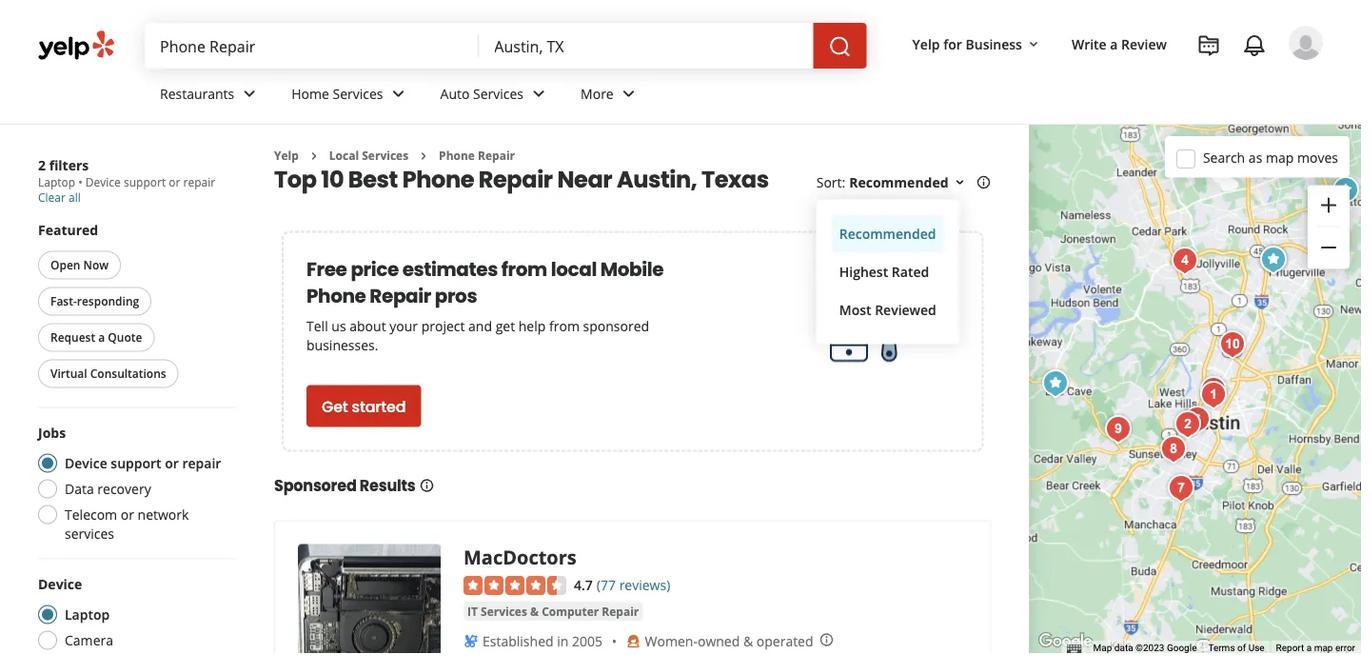 Task type: vqa. For each thing, say whether or not it's contained in the screenshot.
Free
yes



Task type: describe. For each thing, give the bounding box(es) containing it.
repair down auto services link
[[478, 148, 515, 163]]

write
[[1072, 35, 1107, 53]]

macdoctors image
[[1037, 365, 1075, 403]]

& for computer
[[530, 603, 539, 619]]

operated
[[757, 632, 814, 650]]

and
[[469, 317, 492, 335]]

recommended button
[[832, 215, 945, 253]]

review
[[1122, 35, 1168, 53]]

top 10 best phone repair near austin, texas
[[274, 163, 769, 195]]

help
[[519, 317, 546, 335]]

business categories element
[[145, 69, 1324, 124]]

recovery
[[97, 480, 151, 498]]

4.7 link
[[574, 574, 593, 594]]

longhorn mac repair image
[[1255, 241, 1293, 279]]

option group containing jobs
[[32, 423, 236, 543]]

support inside option group
[[111, 454, 162, 472]]

featured group
[[34, 220, 236, 392]]

use
[[1249, 642, 1265, 654]]

services for it
[[481, 603, 528, 619]]

phone doctor of oakhill image
[[1100, 410, 1138, 449]]

open now button
[[38, 251, 121, 280]]

rated
[[892, 263, 930, 281]]

1 vertical spatial from
[[549, 317, 580, 335]]

repair inside button
[[602, 603, 639, 619]]

search image
[[829, 35, 852, 58]]

highest rated
[[840, 263, 930, 281]]

started
[[352, 396, 406, 417]]

Find text field
[[160, 35, 464, 56]]

1up repairs image
[[1195, 376, 1233, 414]]

1up repairs image
[[1169, 406, 1207, 444]]

restaurants link
[[145, 69, 276, 124]]

most reviewed
[[840, 301, 937, 319]]

austin,
[[617, 163, 697, 195]]

get
[[322, 396, 348, 417]]

16 chevron down v2 image for yelp for business
[[1027, 37, 1042, 52]]

it
[[468, 603, 478, 619]]

(77 reviews)
[[597, 576, 671, 594]]

frankenstein computers image
[[1214, 326, 1252, 364]]

none field near
[[495, 35, 799, 56]]

24 chevron down v2 image for auto services
[[528, 82, 550, 105]]

in
[[557, 632, 569, 650]]

highest
[[840, 263, 889, 281]]

10
[[321, 163, 344, 195]]

24 chevron down v2 image for more
[[618, 82, 641, 105]]

recommended button
[[850, 173, 968, 191]]

2005
[[572, 632, 603, 650]]

quote
[[108, 330, 142, 345]]

request
[[50, 330, 95, 345]]

filters
[[49, 156, 89, 174]]

16 chevron right v2 image for phone repair
[[416, 148, 432, 164]]

it services & computer repair link
[[464, 602, 643, 621]]

•
[[78, 174, 83, 190]]

all
[[69, 190, 81, 205]]

jobs
[[38, 424, 66, 442]]

services for home
[[333, 84, 383, 102]]

your
[[390, 317, 418, 335]]

report a map error link
[[1277, 642, 1356, 654]]

computer
[[542, 603, 599, 619]]

device for device
[[38, 575, 82, 593]]

virtual consultations
[[50, 366, 166, 381]]

sort:
[[817, 173, 846, 191]]

laptop inside 2 filters laptop • device support or repair clear all
[[38, 174, 75, 190]]

local services
[[329, 148, 409, 163]]

search as map moves
[[1204, 148, 1339, 166]]

a for write
[[1111, 35, 1119, 53]]

laptop inside option group
[[65, 606, 110, 624]]

services
[[65, 525, 114, 543]]

16 chevron down v2 image for recommended
[[953, 175, 968, 190]]

sponsored
[[274, 475, 357, 497]]

texas
[[702, 163, 769, 195]]

ubreakifix image
[[1163, 470, 1201, 508]]

0 horizontal spatial from
[[502, 256, 547, 282]]

it data recovery image
[[1179, 401, 1217, 439]]

terms of use link
[[1209, 642, 1265, 654]]

zoom in image
[[1318, 194, 1341, 217]]

device support or repair
[[65, 454, 221, 472]]

phone repair
[[439, 148, 515, 163]]

longhorn mac repair image
[[1255, 241, 1293, 279]]

user actions element
[[898, 24, 1350, 141]]

2
[[38, 156, 46, 174]]

recommended for recommended button
[[840, 225, 937, 243]]

top
[[274, 163, 317, 195]]

virtual consultations button
[[38, 360, 179, 388]]

recommended for recommended dropdown button
[[850, 173, 949, 191]]

estimates
[[403, 256, 498, 282]]

report a map error
[[1277, 642, 1356, 654]]

data recovery
[[65, 480, 151, 498]]

4.7 star rating image
[[464, 576, 567, 595]]

auto services link
[[425, 69, 566, 124]]

auto services
[[440, 84, 524, 102]]

(77 reviews) link
[[597, 574, 671, 594]]

request a quote button
[[38, 323, 155, 352]]

repair inside option group
[[182, 454, 221, 472]]

notifications image
[[1244, 34, 1267, 57]]

repair left near
[[479, 163, 553, 195]]

us
[[332, 317, 346, 335]]

women-owned & operated
[[645, 632, 814, 650]]

pro xi image
[[1327, 171, 1362, 210]]

phone inside free price estimates from local mobile phone repair pros tell us about your project and get help from sponsored businesses.
[[307, 282, 366, 309]]

services for local
[[362, 148, 409, 163]]

tell
[[307, 317, 328, 335]]

1 vertical spatial or
[[165, 454, 179, 472]]

rossmann repair group image
[[1195, 371, 1233, 410]]

device for device support or repair
[[65, 454, 107, 472]]

support inside 2 filters laptop • device support or repair clear all
[[124, 174, 166, 190]]

write a review link
[[1065, 27, 1175, 61]]

featured
[[38, 221, 98, 239]]

4.7
[[574, 576, 593, 594]]

more
[[581, 84, 614, 102]]

a for report
[[1307, 642, 1313, 654]]

zoom out image
[[1318, 236, 1341, 259]]



Task type: locate. For each thing, give the bounding box(es) containing it.
0 vertical spatial option group
[[32, 423, 236, 543]]

device right • at the top of page
[[86, 174, 121, 190]]

24 chevron down v2 image for restaurants
[[238, 82, 261, 105]]

1 vertical spatial option group
[[32, 575, 236, 654]]

1 vertical spatial recommended
[[840, 225, 937, 243]]

free price estimates from local mobile phone repair pros image
[[819, 278, 914, 373]]

map for error
[[1315, 642, 1334, 654]]

None search field
[[145, 23, 871, 69]]

recommended up highest rated button
[[840, 225, 937, 243]]

1 horizontal spatial yelp
[[913, 35, 941, 53]]

1 24 chevron down v2 image from the left
[[238, 82, 261, 105]]

0 vertical spatial yelp
[[913, 35, 941, 53]]

more link
[[566, 69, 656, 124]]

2 filters laptop • device support or repair clear all
[[38, 156, 215, 205]]

fast-responding
[[50, 293, 139, 309]]

16 chevron right v2 image for local services
[[307, 148, 322, 164]]

0 vertical spatial a
[[1111, 35, 1119, 53]]

open now
[[50, 257, 109, 273]]

repair inside 2 filters laptop • device support or repair clear all
[[183, 174, 215, 190]]

map left the error
[[1315, 642, 1334, 654]]

phone down auto
[[439, 148, 475, 163]]

1 option group from the top
[[32, 423, 236, 543]]

1 vertical spatial &
[[744, 632, 753, 650]]

home services link
[[276, 69, 425, 124]]

macdoctors link
[[464, 544, 577, 570]]

24 chevron down v2 image left auto
[[387, 82, 410, 105]]

24 chevron down v2 image for home services
[[387, 82, 410, 105]]

macdoctors image
[[298, 544, 441, 654]]

repair up network
[[182, 454, 221, 472]]

2 option group from the top
[[32, 575, 236, 654]]

0 vertical spatial map
[[1267, 148, 1295, 166]]

16 chevron down v2 image left 16 info v2 image
[[953, 175, 968, 190]]

for
[[944, 35, 963, 53]]

now
[[83, 257, 109, 273]]

1 horizontal spatial 16 chevron right v2 image
[[416, 148, 432, 164]]

a inside button
[[98, 330, 105, 345]]

24 chevron down v2 image right restaurants
[[238, 82, 261, 105]]

services right "local"
[[362, 148, 409, 163]]

2 24 chevron down v2 image from the left
[[387, 82, 410, 105]]

projects image
[[1198, 34, 1221, 57]]

or inside telecom or network services
[[121, 506, 134, 524]]

repair
[[183, 174, 215, 190], [182, 454, 221, 472]]

none field find
[[160, 35, 464, 56]]

repair down restaurants link
[[183, 174, 215, 190]]

map right as in the top of the page
[[1267, 148, 1295, 166]]

2 16 chevron right v2 image from the left
[[416, 148, 432, 164]]

0 vertical spatial recommended
[[850, 173, 949, 191]]

none field up the 'more' link
[[495, 35, 799, 56]]

2 24 chevron down v2 image from the left
[[618, 82, 641, 105]]

consultations
[[90, 366, 166, 381]]

support up recovery at bottom
[[111, 454, 162, 472]]

0 horizontal spatial 16 chevron right v2 image
[[307, 148, 322, 164]]

a right write
[[1111, 35, 1119, 53]]

get started
[[322, 396, 406, 417]]

google image
[[1035, 630, 1098, 654]]

0 vertical spatial repair
[[183, 174, 215, 190]]

services right home
[[333, 84, 383, 102]]

& for operated
[[744, 632, 753, 650]]

0 horizontal spatial yelp
[[274, 148, 299, 163]]

fast-
[[50, 293, 77, 309]]

& up established in 2005
[[530, 603, 539, 619]]

1 horizontal spatial from
[[549, 317, 580, 335]]

or down restaurants
[[169, 174, 180, 190]]

fast-responding button
[[38, 287, 152, 316]]

1 horizontal spatial none field
[[495, 35, 799, 56]]

1 vertical spatial yelp
[[274, 148, 299, 163]]

option group containing device
[[32, 575, 236, 654]]

repair
[[478, 148, 515, 163], [479, 163, 553, 195], [370, 282, 431, 309], [602, 603, 639, 619]]

hi-tech gadgets image
[[1166, 242, 1205, 280]]

services right auto
[[473, 84, 524, 102]]

24 chevron down v2 image
[[238, 82, 261, 105], [387, 82, 410, 105]]

keyboard shortcuts image
[[1067, 644, 1082, 654]]

yelp inside yelp for business 'button'
[[913, 35, 941, 53]]

yelp left 10
[[274, 148, 299, 163]]

macdoctors
[[464, 544, 577, 570]]

16 chevron down v2 image right business
[[1027, 37, 1042, 52]]

1 horizontal spatial map
[[1315, 642, 1334, 654]]

techxtronics image
[[1155, 430, 1193, 469]]

0 vertical spatial device
[[86, 174, 121, 190]]

1 vertical spatial map
[[1315, 642, 1334, 654]]

free price estimates from local mobile phone repair pros tell us about your project and get help from sponsored businesses.
[[307, 256, 664, 354]]

established in 2005
[[483, 632, 603, 650]]

from left local on the left top of page
[[502, 256, 547, 282]]

recommended up recommended button
[[850, 173, 949, 191]]

yelp for yelp for business
[[913, 35, 941, 53]]

device
[[86, 174, 121, 190], [65, 454, 107, 472], [38, 575, 82, 593]]

1 vertical spatial device
[[65, 454, 107, 472]]

mobile
[[601, 256, 664, 282]]

0 vertical spatial from
[[502, 256, 547, 282]]

about
[[350, 317, 386, 335]]

get
[[496, 317, 515, 335]]

16 established in v2 image
[[464, 634, 479, 649]]

1 vertical spatial laptop
[[65, 606, 110, 624]]

device inside 2 filters laptop • device support or repair clear all
[[86, 174, 121, 190]]

or down recovery at bottom
[[121, 506, 134, 524]]

clear all link
[[38, 190, 81, 205]]

recommended inside button
[[840, 225, 937, 243]]

1 horizontal spatial &
[[744, 632, 753, 650]]

None field
[[160, 35, 464, 56], [495, 35, 799, 56]]

phone right best
[[403, 163, 474, 195]]

yelp for business button
[[905, 27, 1049, 61]]

16 chevron right v2 image left phone repair
[[416, 148, 432, 164]]

phone up us
[[307, 282, 366, 309]]

0 vertical spatial 16 chevron down v2 image
[[1027, 37, 1042, 52]]

or inside 2 filters laptop • device support or repair clear all
[[169, 174, 180, 190]]

map data ©2023 google
[[1094, 642, 1198, 654]]

1 horizontal spatial 24 chevron down v2 image
[[618, 82, 641, 105]]

open
[[50, 257, 80, 273]]

ruby a. image
[[1290, 26, 1324, 60]]

search
[[1204, 148, 1246, 166]]

0 horizontal spatial 16 chevron down v2 image
[[953, 175, 968, 190]]

1 vertical spatial 16 chevron down v2 image
[[953, 175, 968, 190]]

1 horizontal spatial a
[[1111, 35, 1119, 53]]

24 chevron down v2 image inside auto services link
[[528, 82, 550, 105]]

recommended
[[850, 173, 949, 191], [840, 225, 937, 243]]

2 vertical spatial or
[[121, 506, 134, 524]]

camera
[[65, 631, 113, 650]]

device up 'data'
[[65, 454, 107, 472]]

pros
[[435, 282, 477, 309]]

1 24 chevron down v2 image from the left
[[528, 82, 550, 105]]

option group
[[32, 423, 236, 543], [32, 575, 236, 654]]

or up network
[[165, 454, 179, 472]]

local
[[329, 148, 359, 163]]

0 vertical spatial laptop
[[38, 174, 75, 190]]

&
[[530, 603, 539, 619], [744, 632, 753, 650]]

highest rated button
[[832, 253, 945, 291]]

moves
[[1298, 148, 1339, 166]]

it services & computer repair
[[468, 603, 639, 619]]

16 chevron down v2 image inside recommended dropdown button
[[953, 175, 968, 190]]

16 chevron down v2 image inside yelp for business 'button'
[[1027, 37, 1042, 52]]

device down services
[[38, 575, 82, 593]]

yelp
[[913, 35, 941, 53], [274, 148, 299, 163]]

24 chevron down v2 image right more
[[618, 82, 641, 105]]

clear
[[38, 190, 66, 205]]

info icon image
[[820, 633, 835, 648], [820, 633, 835, 648]]

1 none field from the left
[[160, 35, 464, 56]]

data
[[65, 480, 94, 498]]

24 chevron down v2 image inside home services link
[[387, 82, 410, 105]]

home services
[[292, 84, 383, 102]]

1 vertical spatial a
[[98, 330, 105, 345]]

from right help
[[549, 317, 580, 335]]

services down "4.7 star rating" "image"
[[481, 603, 528, 619]]

yelp link
[[274, 148, 299, 163]]

businesses.
[[307, 336, 379, 354]]

yelp for business
[[913, 35, 1023, 53]]

a for request
[[98, 330, 105, 345]]

1 vertical spatial repair
[[182, 454, 221, 472]]

write a review
[[1072, 35, 1168, 53]]

24 chevron down v2 image right auto services
[[528, 82, 550, 105]]

near
[[558, 163, 613, 195]]

2 vertical spatial a
[[1307, 642, 1313, 654]]

0 horizontal spatial 24 chevron down v2 image
[[528, 82, 550, 105]]

request a quote
[[50, 330, 142, 345]]

support right • at the top of page
[[124, 174, 166, 190]]

none field up home
[[160, 35, 464, 56]]

0 horizontal spatial &
[[530, 603, 539, 619]]

a right report
[[1307, 642, 1313, 654]]

16 women owned v2 image
[[626, 634, 641, 649]]

restaurants
[[160, 84, 234, 102]]

telecom
[[65, 506, 117, 524]]

1 vertical spatial support
[[111, 454, 162, 472]]

& inside button
[[530, 603, 539, 619]]

0 vertical spatial or
[[169, 174, 180, 190]]

24 chevron down v2 image
[[528, 82, 550, 105], [618, 82, 641, 105]]

24 chevron down v2 image inside the 'more' link
[[618, 82, 641, 105]]

responding
[[77, 293, 139, 309]]

2 vertical spatial device
[[38, 575, 82, 593]]

16 info v2 image
[[977, 175, 992, 190]]

price
[[351, 256, 399, 282]]

virtual
[[50, 366, 87, 381]]

0 vertical spatial &
[[530, 603, 539, 619]]

from
[[502, 256, 547, 282], [549, 317, 580, 335]]

1 16 chevron right v2 image from the left
[[307, 148, 322, 164]]

group
[[1309, 185, 1350, 269]]

repair up your
[[370, 282, 431, 309]]

2 none field from the left
[[495, 35, 799, 56]]

repair inside free price estimates from local mobile phone repair pros tell us about your project and get help from sponsored businesses.
[[370, 282, 431, 309]]

yelp for yelp link
[[274, 148, 299, 163]]

get started button
[[307, 385, 421, 427]]

sponsored
[[583, 317, 650, 335]]

map for moves
[[1267, 148, 1295, 166]]

Near text field
[[495, 35, 799, 56]]

(77
[[597, 576, 616, 594]]

telecom or network services
[[65, 506, 189, 543]]

services for auto
[[473, 84, 524, 102]]

0 vertical spatial support
[[124, 174, 166, 190]]

16 chevron right v2 image right yelp link
[[307, 148, 322, 164]]

laptop down filters
[[38, 174, 75, 190]]

auto
[[440, 84, 470, 102]]

women-
[[645, 632, 698, 650]]

16 chevron down v2 image
[[1027, 37, 1042, 52], [953, 175, 968, 190]]

project
[[422, 317, 465, 335]]

1 horizontal spatial 24 chevron down v2 image
[[387, 82, 410, 105]]

of
[[1238, 642, 1247, 654]]

16 chevron right v2 image
[[307, 148, 322, 164], [416, 148, 432, 164]]

map
[[1094, 642, 1113, 654]]

free
[[307, 256, 347, 282]]

repair down (77 reviews)
[[602, 603, 639, 619]]

map region
[[976, 33, 1362, 654]]

a left quote
[[98, 330, 105, 345]]

laptop up the camera
[[65, 606, 110, 624]]

report
[[1277, 642, 1305, 654]]

0 horizontal spatial map
[[1267, 148, 1295, 166]]

it services & computer repair button
[[464, 602, 643, 621]]

0 horizontal spatial 24 chevron down v2 image
[[238, 82, 261, 105]]

owned
[[698, 632, 740, 650]]

24 chevron down v2 image inside restaurants link
[[238, 82, 261, 105]]

home
[[292, 84, 329, 102]]

business
[[966, 35, 1023, 53]]

local
[[551, 256, 597, 282]]

yelp left for
[[913, 35, 941, 53]]

data
[[1115, 642, 1134, 654]]

16 info v2 image
[[420, 478, 435, 493]]

2 horizontal spatial a
[[1307, 642, 1313, 654]]

1 horizontal spatial 16 chevron down v2 image
[[1027, 37, 1042, 52]]

services inside button
[[481, 603, 528, 619]]

& right owned
[[744, 632, 753, 650]]

phone repair link
[[439, 148, 515, 163]]

most
[[840, 301, 872, 319]]

terms of use
[[1209, 642, 1265, 654]]

local services link
[[329, 148, 409, 163]]

0 horizontal spatial none field
[[160, 35, 464, 56]]

0 horizontal spatial a
[[98, 330, 105, 345]]



